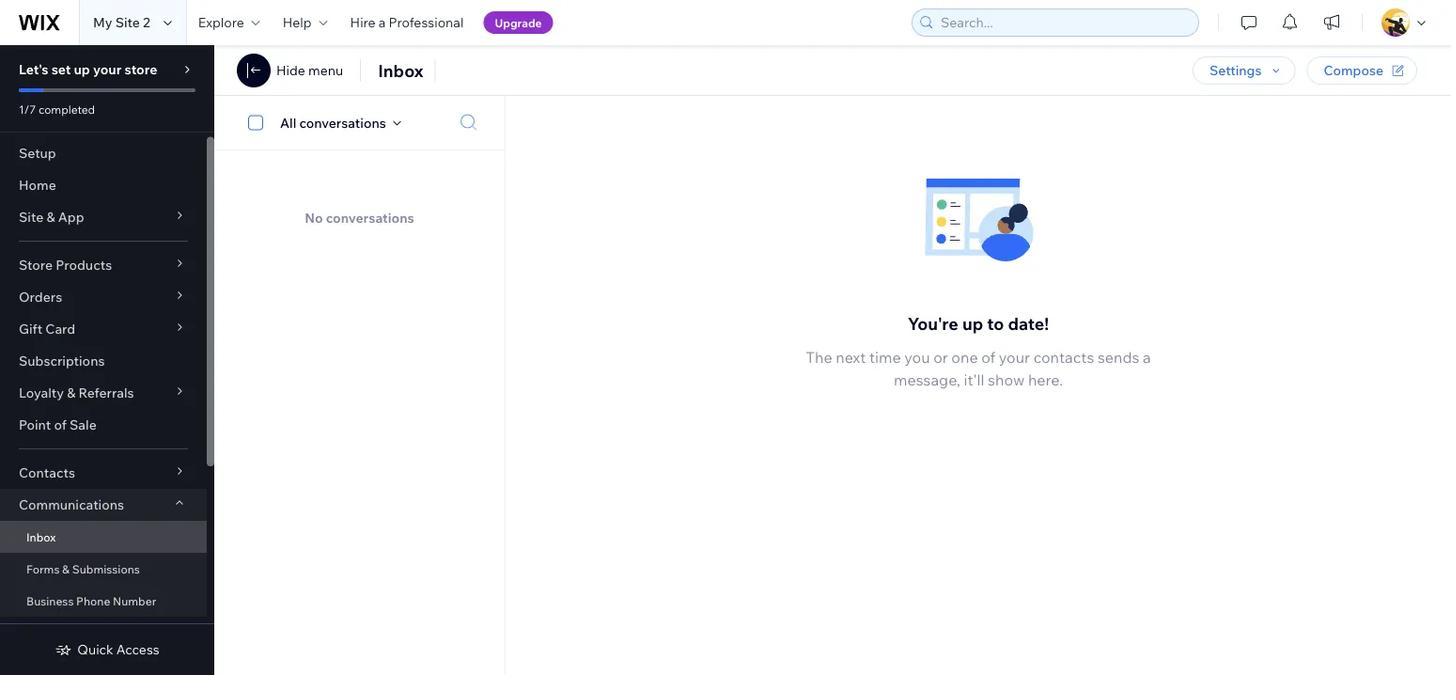 Task type: describe. For each thing, give the bounding box(es) containing it.
sends
[[1098, 348, 1140, 367]]

home
[[19, 177, 56, 193]]

store
[[19, 257, 53, 273]]

subscriptions
[[19, 353, 105, 369]]

no
[[305, 210, 323, 226]]

point of sale link
[[0, 409, 207, 441]]

setup link
[[0, 137, 207, 169]]

point of sale
[[19, 417, 97, 433]]

0 vertical spatial site
[[115, 14, 140, 31]]

app
[[58, 209, 84, 225]]

compose button
[[1307, 56, 1418, 85]]

completed
[[39, 102, 95, 116]]

site & app button
[[0, 201, 207, 233]]

the
[[806, 348, 833, 367]]

communications button
[[0, 489, 207, 521]]

business phone number link
[[0, 585, 207, 617]]

number
[[113, 594, 156, 608]]

hire a professional link
[[339, 0, 475, 45]]

my
[[93, 14, 112, 31]]

set
[[51, 61, 71, 78]]

help button
[[271, 0, 339, 45]]

business phone number
[[26, 594, 156, 608]]

1/7 completed
[[19, 102, 95, 116]]

Search... field
[[935, 9, 1193, 36]]

forms & submissions
[[26, 562, 140, 576]]

one
[[952, 348, 978, 367]]

inbox inside sidebar element
[[26, 530, 56, 544]]

date!
[[1008, 313, 1049, 334]]

show
[[988, 371, 1025, 389]]

orders
[[19, 289, 62, 305]]

1 horizontal spatial up
[[963, 313, 984, 334]]

upgrade button
[[484, 11, 553, 34]]

hide menu button down help button
[[276, 62, 343, 79]]

hire
[[350, 14, 376, 31]]

quick
[[77, 641, 113, 658]]

& for forms
[[62, 562, 70, 576]]

of inside "link"
[[54, 417, 67, 433]]

next
[[836, 348, 866, 367]]

up inside sidebar element
[[74, 61, 90, 78]]

loyalty & referrals button
[[0, 377, 207, 409]]

0 vertical spatial a
[[379, 14, 386, 31]]

all conversations
[[280, 114, 386, 131]]

contacts button
[[0, 457, 207, 489]]

hire a professional
[[350, 14, 464, 31]]

2
[[143, 14, 150, 31]]

orders button
[[0, 281, 207, 313]]

products
[[56, 257, 112, 273]]

professional
[[389, 14, 464, 31]]

business
[[26, 594, 74, 608]]

quick access
[[77, 641, 160, 658]]

site & app
[[19, 209, 84, 225]]

no conversations
[[305, 210, 414, 226]]

point
[[19, 417, 51, 433]]

communications
[[19, 496, 124, 513]]

store products
[[19, 257, 112, 273]]

let's
[[19, 61, 48, 78]]

gift card
[[19, 321, 75, 337]]

time
[[870, 348, 901, 367]]

forms & submissions link
[[0, 553, 207, 585]]

upgrade
[[495, 16, 542, 30]]

your inside sidebar element
[[93, 61, 122, 78]]

of inside the next time you or one of your contacts sends a message, it'll show here.
[[982, 348, 996, 367]]

site inside popup button
[[19, 209, 43, 225]]

message,
[[894, 371, 961, 389]]

you
[[905, 348, 930, 367]]

hide menu button down help
[[237, 54, 343, 87]]

my site 2
[[93, 14, 150, 31]]

contacts
[[19, 464, 75, 481]]

referrals
[[79, 385, 134, 401]]



Task type: vqa. For each thing, say whether or not it's contained in the screenshot.
Search... field
yes



Task type: locate. For each thing, give the bounding box(es) containing it.
of right 'one'
[[982, 348, 996, 367]]

1 vertical spatial conversations
[[326, 210, 414, 226]]

1 vertical spatial &
[[67, 385, 76, 401]]

& left app
[[46, 209, 55, 225]]

submissions
[[72, 562, 140, 576]]

card
[[45, 321, 75, 337]]

inbox
[[378, 60, 424, 81], [26, 530, 56, 544]]

& for site
[[46, 209, 55, 225]]

a
[[379, 14, 386, 31], [1143, 348, 1151, 367]]

hide menu
[[276, 62, 343, 79]]

1 horizontal spatial site
[[115, 14, 140, 31]]

2 vertical spatial &
[[62, 562, 70, 576]]

hide
[[276, 62, 305, 79]]

& inside popup button
[[67, 385, 76, 401]]

0 horizontal spatial site
[[19, 209, 43, 225]]

site left 2
[[115, 14, 140, 31]]

forms
[[26, 562, 60, 576]]

1 horizontal spatial of
[[982, 348, 996, 367]]

help
[[283, 14, 312, 31]]

of
[[982, 348, 996, 367], [54, 417, 67, 433]]

setup
[[19, 145, 56, 161]]

0 vertical spatial of
[[982, 348, 996, 367]]

1 vertical spatial up
[[963, 313, 984, 334]]

your left store
[[93, 61, 122, 78]]

& right loyalty
[[67, 385, 76, 401]]

up right set
[[74, 61, 90, 78]]

the next time you or one of your contacts sends a message, it'll show here.
[[806, 348, 1151, 389]]

or
[[934, 348, 948, 367]]

&
[[46, 209, 55, 225], [67, 385, 76, 401], [62, 562, 70, 576]]

gift
[[19, 321, 42, 337]]

0 horizontal spatial a
[[379, 14, 386, 31]]

hide menu button
[[237, 54, 343, 87], [276, 62, 343, 79]]

settings button
[[1193, 56, 1296, 85]]

sidebar element
[[0, 45, 214, 675]]

explore
[[198, 14, 244, 31]]

a inside the next time you or one of your contacts sends a message, it'll show here.
[[1143, 348, 1151, 367]]

quick access button
[[55, 641, 160, 658]]

None checkbox
[[238, 111, 280, 134]]

access
[[116, 641, 160, 658]]

inbox up forms
[[26, 530, 56, 544]]

gift card button
[[0, 313, 207, 345]]

conversations right all
[[299, 114, 386, 131]]

conversations for all conversations
[[299, 114, 386, 131]]

0 vertical spatial conversations
[[299, 114, 386, 131]]

0 horizontal spatial of
[[54, 417, 67, 433]]

you're up to date!
[[908, 313, 1049, 334]]

conversations
[[299, 114, 386, 131], [326, 210, 414, 226]]

contacts
[[1034, 348, 1095, 367]]

0 vertical spatial inbox
[[378, 60, 424, 81]]

store products button
[[0, 249, 207, 281]]

0 vertical spatial &
[[46, 209, 55, 225]]

store
[[124, 61, 157, 78]]

you're
[[908, 313, 959, 334]]

phone
[[76, 594, 110, 608]]

1 horizontal spatial a
[[1143, 348, 1151, 367]]

menu
[[308, 62, 343, 79]]

loyalty & referrals
[[19, 385, 134, 401]]

0 vertical spatial up
[[74, 61, 90, 78]]

1 horizontal spatial inbox
[[378, 60, 424, 81]]

up
[[74, 61, 90, 78], [963, 313, 984, 334]]

& for loyalty
[[67, 385, 76, 401]]

up left to
[[963, 313, 984, 334]]

loyalty
[[19, 385, 64, 401]]

1 horizontal spatial your
[[999, 348, 1031, 367]]

inbox link
[[0, 521, 207, 553]]

0 horizontal spatial your
[[93, 61, 122, 78]]

site
[[115, 14, 140, 31], [19, 209, 43, 225]]

inbox down hire a professional link on the top of the page
[[378, 60, 424, 81]]

1 vertical spatial site
[[19, 209, 43, 225]]

subscriptions link
[[0, 345, 207, 377]]

1 vertical spatial your
[[999, 348, 1031, 367]]

0 horizontal spatial up
[[74, 61, 90, 78]]

settings
[[1210, 62, 1262, 79]]

of left sale
[[54, 417, 67, 433]]

& inside popup button
[[46, 209, 55, 225]]

sale
[[70, 417, 97, 433]]

1 vertical spatial inbox
[[26, 530, 56, 544]]

site down home
[[19, 209, 43, 225]]

here.
[[1028, 371, 1063, 389]]

it'll
[[964, 371, 985, 389]]

1 vertical spatial of
[[54, 417, 67, 433]]

1/7
[[19, 102, 36, 116]]

let's set up your store
[[19, 61, 157, 78]]

a right sends at the bottom right of the page
[[1143, 348, 1151, 367]]

your
[[93, 61, 122, 78], [999, 348, 1031, 367]]

home link
[[0, 169, 207, 201]]

conversations right "no"
[[326, 210, 414, 226]]

to
[[987, 313, 1004, 334]]

0 vertical spatial your
[[93, 61, 122, 78]]

compose
[[1324, 62, 1384, 79]]

0 horizontal spatial inbox
[[26, 530, 56, 544]]

your inside the next time you or one of your contacts sends a message, it'll show here.
[[999, 348, 1031, 367]]

all
[[280, 114, 296, 131]]

1 vertical spatial a
[[1143, 348, 1151, 367]]

a right 'hire'
[[379, 14, 386, 31]]

conversations for no conversations
[[326, 210, 414, 226]]

your up show
[[999, 348, 1031, 367]]

& right forms
[[62, 562, 70, 576]]



